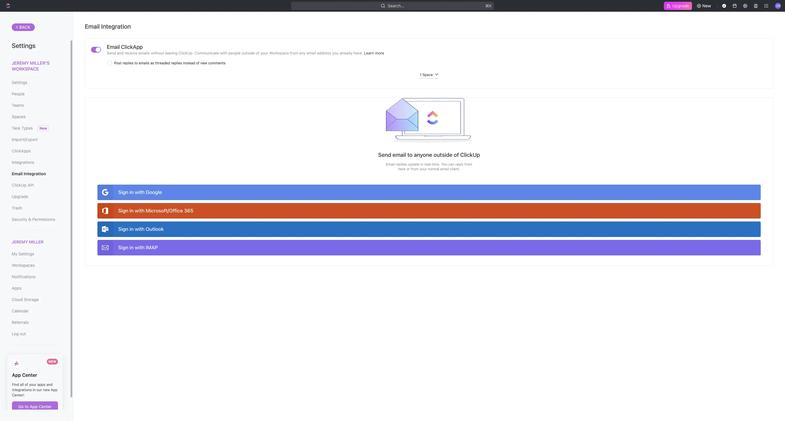 Task type: describe. For each thing, give the bounding box(es) containing it.
my settings link
[[12, 249, 58, 259]]

in for sign in with outlook
[[130, 226, 134, 232]]

go to app center button
[[12, 402, 58, 412]]

comments
[[208, 61, 226, 65]]

0 vertical spatial upgrade
[[672, 3, 689, 8]]

&
[[28, 217, 31, 222]]

calendar
[[12, 309, 29, 314]]

update
[[408, 162, 420, 167]]

integrations
[[12, 388, 32, 392]]

sign in with imap button
[[97, 240, 761, 256]]

my
[[12, 251, 17, 256]]

go
[[18, 404, 24, 409]]

your inside email replies update in real-time. you can reply from here or from your normal email client.
[[420, 167, 427, 171]]

receive
[[125, 51, 137, 55]]

1 horizontal spatial email
[[393, 152, 406, 158]]

miller's
[[30, 60, 49, 66]]

integration inside settings element
[[24, 171, 46, 176]]

import/export link
[[12, 135, 58, 145]]

people
[[229, 51, 241, 55]]

normal
[[428, 167, 439, 171]]

to for anyone
[[408, 152, 413, 158]]

cloud storage
[[12, 297, 39, 302]]

outlook
[[146, 226, 164, 232]]

teams
[[12, 103, 24, 108]]

any
[[299, 51, 306, 55]]

email inside email integration link
[[12, 171, 23, 176]]

imap
[[146, 245, 158, 251]]

1 horizontal spatial replies
[[171, 61, 182, 65]]

more
[[375, 51, 384, 55]]

settings element
[[0, 12, 73, 421]]

back
[[19, 25, 30, 30]]

learn more link
[[364, 51, 384, 55]]

integrations
[[12, 160, 34, 165]]

upgrade inside settings element
[[12, 194, 28, 199]]

with for google
[[135, 189, 145, 195]]

sign in with google
[[118, 189, 162, 195]]

clickup.
[[179, 51, 194, 55]]

anyone
[[414, 152, 432, 158]]

from inside email clickapp send and receive emails without leaving clickup. communicate with people outside of your workspace from any email address you already have. learn more
[[290, 51, 298, 55]]

go to app center
[[18, 404, 52, 409]]

reply
[[455, 162, 464, 167]]

center inside button
[[39, 404, 52, 409]]

have.
[[354, 51, 363, 55]]

and inside email clickapp send and receive emails without leaving clickup. communicate with people outside of your workspace from any email address you already have. learn more
[[117, 51, 124, 55]]

2 horizontal spatial from
[[465, 162, 472, 167]]

calendar link
[[12, 306, 58, 316]]

your inside 'find all of your apps and integrations in our new app center!'
[[29, 383, 36, 387]]

of inside email clickapp send and receive emails without leaving clickup. communicate with people outside of your workspace from any email address you already have. learn more
[[256, 51, 259, 55]]

log out
[[12, 331, 26, 336]]

client.
[[450, 167, 460, 171]]

task types
[[12, 126, 33, 131]]

can
[[448, 162, 454, 167]]

security
[[12, 217, 27, 222]]

space
[[423, 73, 433, 77]]

task
[[12, 126, 20, 131]]

clickup inside clickup api "link"
[[12, 183, 26, 188]]

referrals link
[[12, 318, 58, 328]]

0 vertical spatial clickup
[[460, 152, 480, 158]]

in for sign in with google
[[130, 189, 134, 195]]

sign for sign in with outlook
[[118, 226, 128, 232]]

api
[[28, 183, 34, 188]]

workspace inside jeremy miller's workspace
[[12, 66, 39, 71]]

email inside email clickapp send and receive emails without leaving clickup. communicate with people outside of your workspace from any email address you already have. learn more
[[307, 51, 316, 55]]

cloud storage link
[[12, 295, 58, 305]]

our
[[37, 388, 42, 392]]

with for imap
[[135, 245, 145, 251]]

of up reply
[[454, 152, 459, 158]]

jm
[[776, 4, 780, 7]]

or
[[407, 167, 410, 171]]

log
[[12, 331, 19, 336]]

teams link
[[12, 100, 58, 110]]

as
[[150, 61, 154, 65]]

in for sign in with imap
[[130, 245, 134, 251]]

jm button
[[774, 1, 783, 11]]

sign in with microsoft/office 365
[[118, 208, 193, 214]]

spaces
[[12, 114, 26, 119]]

permissions
[[32, 217, 55, 222]]

post replies to emails as threaded replies instead of new comments
[[114, 61, 226, 65]]

sign in with outlook
[[118, 226, 164, 232]]

people
[[12, 91, 25, 96]]

security & permissions link
[[12, 215, 58, 224]]

integrations link
[[12, 157, 58, 167]]

without
[[151, 51, 164, 55]]

and inside 'find all of your apps and integrations in our new app center!'
[[46, 383, 53, 387]]

notifications
[[12, 274, 36, 279]]

security & permissions
[[12, 217, 55, 222]]

email clickapp send and receive emails without leaving clickup. communicate with people outside of your workspace from any email address you already have. learn more
[[107, 44, 384, 55]]

apps link
[[12, 283, 58, 293]]

already
[[340, 51, 353, 55]]

center!
[[12, 393, 24, 398]]

back link
[[12, 23, 35, 31]]

microsoft/office
[[146, 208, 183, 214]]

email inside email clickapp send and receive emails without leaving clickup. communicate with people outside of your workspace from any email address you already have. learn more
[[107, 44, 120, 50]]

1 vertical spatial outside
[[434, 152, 453, 158]]

import/export
[[12, 137, 38, 142]]

⌘k
[[485, 3, 492, 8]]

communicate
[[195, 51, 219, 55]]



Task type: locate. For each thing, give the bounding box(es) containing it.
1 horizontal spatial new
[[200, 61, 207, 65]]

sign in with google button
[[97, 185, 761, 200]]

people link
[[12, 89, 58, 99]]

with
[[220, 51, 228, 55], [135, 189, 145, 195], [135, 208, 145, 214], [135, 226, 145, 232], [135, 245, 145, 251]]

1 vertical spatial email
[[393, 152, 406, 158]]

0 vertical spatial your
[[260, 51, 268, 55]]

sign in with outlook button
[[97, 222, 761, 237]]

1 horizontal spatial workspace
[[269, 51, 289, 55]]

1 vertical spatial your
[[420, 167, 427, 171]]

settings link
[[12, 78, 58, 88]]

app right our
[[51, 388, 57, 392]]

365
[[184, 208, 193, 214]]

your inside email clickapp send and receive emails without leaving clickup. communicate with people outside of your workspace from any email address you already have. learn more
[[260, 51, 268, 55]]

threaded
[[155, 61, 170, 65]]

2 sign from the top
[[118, 208, 128, 214]]

settings
[[12, 42, 36, 49], [12, 80, 27, 85], [19, 251, 34, 256]]

email down the you
[[440, 167, 449, 171]]

find all of your apps and integrations in our new app center!
[[12, 383, 57, 398]]

address
[[317, 51, 331, 55]]

settings up people
[[12, 80, 27, 85]]

0 horizontal spatial upgrade
[[12, 194, 28, 199]]

1 horizontal spatial app
[[30, 404, 38, 409]]

upgrade
[[672, 3, 689, 8], [12, 194, 28, 199]]

here
[[398, 167, 406, 171]]

2 horizontal spatial your
[[420, 167, 427, 171]]

0 vertical spatial email integration
[[85, 23, 131, 30]]

replies for post
[[122, 61, 134, 65]]

center down our
[[39, 404, 52, 409]]

1 horizontal spatial outside
[[434, 152, 453, 158]]

0 horizontal spatial integration
[[24, 171, 46, 176]]

settings down back link on the left
[[12, 42, 36, 49]]

0 horizontal spatial clickup
[[12, 183, 26, 188]]

spaces link
[[12, 112, 58, 122]]

1 vertical spatial upgrade
[[12, 194, 28, 199]]

and up post at top
[[117, 51, 124, 55]]

1 vertical spatial app
[[51, 388, 57, 392]]

out
[[20, 331, 26, 336]]

0 horizontal spatial upgrade link
[[12, 192, 58, 202]]

0 horizontal spatial replies
[[122, 61, 134, 65]]

4 sign from the top
[[118, 245, 128, 251]]

0 vertical spatial send
[[107, 51, 116, 55]]

1 horizontal spatial clickup
[[460, 152, 480, 158]]

email integration
[[85, 23, 131, 30], [12, 171, 46, 176]]

email up here on the right of the page
[[393, 152, 406, 158]]

2 vertical spatial to
[[25, 404, 29, 409]]

outside up the you
[[434, 152, 453, 158]]

clickapps
[[12, 148, 31, 153]]

app inside 'find all of your apps and integrations in our new app center!'
[[51, 388, 57, 392]]

types
[[21, 126, 33, 131]]

upgrade link down clickup api "link"
[[12, 192, 58, 202]]

1 vertical spatial integration
[[24, 171, 46, 176]]

outside right people at top
[[242, 51, 255, 55]]

in left google
[[130, 189, 134, 195]]

integration down integrations link
[[24, 171, 46, 176]]

1 horizontal spatial center
[[39, 404, 52, 409]]

1 horizontal spatial your
[[260, 51, 268, 55]]

to right go
[[25, 404, 29, 409]]

of
[[256, 51, 259, 55], [196, 61, 200, 65], [454, 152, 459, 158], [25, 383, 28, 387]]

to
[[135, 61, 138, 65], [408, 152, 413, 158], [25, 404, 29, 409]]

replies for email
[[396, 162, 407, 167]]

0 horizontal spatial send
[[107, 51, 116, 55]]

replies up here on the right of the page
[[396, 162, 407, 167]]

0 horizontal spatial email
[[307, 51, 316, 55]]

clickup api link
[[12, 180, 58, 190]]

clickup api
[[12, 183, 34, 188]]

app center
[[12, 373, 37, 378]]

1 horizontal spatial email integration
[[85, 23, 131, 30]]

1 horizontal spatial from
[[411, 167, 419, 171]]

with left imap
[[135, 245, 145, 251]]

1 vertical spatial clickup
[[12, 183, 26, 188]]

3 sign from the top
[[118, 226, 128, 232]]

in for sign in with microsoft/office 365
[[130, 208, 134, 214]]

0 horizontal spatial new
[[40, 126, 47, 131]]

0 horizontal spatial email integration
[[12, 171, 46, 176]]

sign for sign in with microsoft/office 365
[[118, 208, 128, 214]]

in left imap
[[130, 245, 134, 251]]

2 vertical spatial from
[[411, 167, 419, 171]]

app right go
[[30, 404, 38, 409]]

my settings
[[12, 251, 34, 256]]

1 sign from the top
[[118, 189, 128, 195]]

1 vertical spatial upgrade link
[[12, 192, 58, 202]]

replies down leaving
[[171, 61, 182, 65]]

trash
[[12, 205, 22, 210]]

0 vertical spatial new
[[200, 61, 207, 65]]

outside inside email clickapp send and receive emails without leaving clickup. communicate with people outside of your workspace from any email address you already have. learn more
[[242, 51, 255, 55]]

1
[[420, 73, 422, 77]]

of right the all
[[25, 383, 28, 387]]

0 horizontal spatial workspace
[[12, 66, 39, 71]]

of right the instead in the top of the page
[[196, 61, 200, 65]]

to for emails
[[135, 61, 138, 65]]

jeremy left miller's
[[12, 60, 29, 66]]

jeremy
[[12, 60, 29, 66], [12, 239, 28, 244]]

1 vertical spatial workspace
[[12, 66, 39, 71]]

jeremy up "my settings"
[[12, 239, 28, 244]]

real-
[[424, 162, 432, 167]]

with inside email clickapp send and receive emails without leaving clickup. communicate with people outside of your workspace from any email address you already have. learn more
[[220, 51, 228, 55]]

your
[[260, 51, 268, 55], [420, 167, 427, 171], [29, 383, 36, 387]]

upgrade left new button
[[672, 3, 689, 8]]

in
[[420, 162, 423, 167], [130, 189, 134, 195], [130, 208, 134, 214], [130, 226, 134, 232], [130, 245, 134, 251], [33, 388, 36, 392]]

settings inside 'link'
[[12, 80, 27, 85]]

0 horizontal spatial app
[[12, 373, 21, 378]]

0 vertical spatial center
[[22, 373, 37, 378]]

0 vertical spatial and
[[117, 51, 124, 55]]

learn
[[364, 51, 374, 55]]

outside
[[242, 51, 255, 55], [434, 152, 453, 158]]

sign in with microsoft/office 365 button
[[97, 203, 761, 219]]

in left our
[[33, 388, 36, 392]]

1 horizontal spatial upgrade
[[672, 3, 689, 8]]

sign for sign in with imap
[[118, 245, 128, 251]]

to down receive at the left of the page
[[135, 61, 138, 65]]

email
[[85, 23, 100, 30], [107, 44, 120, 50], [386, 162, 395, 167], [12, 171, 23, 176]]

1 horizontal spatial and
[[117, 51, 124, 55]]

0 vertical spatial from
[[290, 51, 298, 55]]

cloud
[[12, 297, 23, 302]]

1 vertical spatial to
[[408, 152, 413, 158]]

of right people at top
[[256, 51, 259, 55]]

with for microsoft/office
[[135, 208, 145, 214]]

emails
[[138, 51, 150, 55], [139, 61, 149, 65]]

post
[[114, 61, 121, 65]]

2 horizontal spatial replies
[[396, 162, 407, 167]]

1 vertical spatial email integration
[[12, 171, 46, 176]]

emails inside email clickapp send and receive emails without leaving clickup. communicate with people outside of your workspace from any email address you already have. learn more
[[138, 51, 150, 55]]

send inside email clickapp send and receive emails without leaving clickup. communicate with people outside of your workspace from any email address you already have. learn more
[[107, 51, 116, 55]]

replies inside email replies update in real-time. you can reply from here or from your normal email client.
[[396, 162, 407, 167]]

new for our
[[43, 388, 50, 392]]

1 horizontal spatial integration
[[101, 23, 131, 30]]

workspaces link
[[12, 261, 58, 270]]

new for of
[[200, 61, 207, 65]]

with left people at top
[[220, 51, 228, 55]]

send
[[107, 51, 116, 55], [378, 152, 391, 158]]

email inside email replies update in real-time. you can reply from here or from your normal email client.
[[386, 162, 395, 167]]

sign in with imap
[[118, 245, 158, 251]]

0 horizontal spatial and
[[46, 383, 53, 387]]

2 vertical spatial email
[[440, 167, 449, 171]]

1 vertical spatial jeremy
[[12, 239, 28, 244]]

new inside new button
[[703, 3, 711, 8]]

find
[[12, 383, 19, 387]]

new down communicate
[[200, 61, 207, 65]]

upgrade link left new button
[[664, 2, 692, 10]]

jeremy inside jeremy miller's workspace
[[12, 60, 29, 66]]

miller
[[29, 239, 43, 244]]

0 vertical spatial emails
[[138, 51, 150, 55]]

from down update
[[411, 167, 419, 171]]

app
[[12, 373, 21, 378], [51, 388, 57, 392], [30, 404, 38, 409]]

new inside 'find all of your apps and integrations in our new app center!'
[[43, 388, 50, 392]]

0 horizontal spatial from
[[290, 51, 298, 55]]

1 space
[[420, 73, 433, 77]]

with for outlook
[[135, 226, 145, 232]]

1 vertical spatial send
[[378, 152, 391, 158]]

in inside 'find all of your apps and integrations in our new app center!'
[[33, 388, 36, 392]]

apps
[[12, 286, 21, 291]]

upgrade link
[[664, 2, 692, 10], [12, 192, 58, 202]]

1 jeremy from the top
[[12, 60, 29, 66]]

log out link
[[12, 329, 58, 339]]

of inside 'find all of your apps and integrations in our new app center!'
[[25, 383, 28, 387]]

from right reply
[[465, 162, 472, 167]]

workspace inside email clickapp send and receive emails without leaving clickup. communicate with people outside of your workspace from any email address you already have. learn more
[[269, 51, 289, 55]]

storage
[[24, 297, 39, 302]]

2 jeremy from the top
[[12, 239, 28, 244]]

app up find
[[12, 373, 21, 378]]

0 horizontal spatial to
[[25, 404, 29, 409]]

0 vertical spatial new
[[703, 3, 711, 8]]

new
[[703, 3, 711, 8], [40, 126, 47, 131], [49, 360, 56, 364]]

integration
[[101, 23, 131, 30], [24, 171, 46, 176]]

in left the real- on the top of the page
[[420, 162, 423, 167]]

workspaces
[[12, 263, 35, 268]]

to inside button
[[25, 404, 29, 409]]

sign for sign in with google
[[118, 189, 128, 195]]

2 vertical spatial your
[[29, 383, 36, 387]]

2 horizontal spatial new
[[703, 3, 711, 8]]

to up update
[[408, 152, 413, 158]]

1 vertical spatial emails
[[139, 61, 149, 65]]

0 vertical spatial app
[[12, 373, 21, 378]]

from left the any
[[290, 51, 298, 55]]

upgrade down clickup api
[[12, 194, 28, 199]]

0 vertical spatial jeremy
[[12, 60, 29, 66]]

2 vertical spatial new
[[49, 360, 56, 364]]

0 vertical spatial email
[[307, 51, 316, 55]]

0 vertical spatial upgrade link
[[664, 2, 692, 10]]

email integration inside settings element
[[12, 171, 46, 176]]

workspace left the any
[[269, 51, 289, 55]]

app inside button
[[30, 404, 38, 409]]

0 horizontal spatial new
[[43, 388, 50, 392]]

1 horizontal spatial to
[[135, 61, 138, 65]]

apps
[[37, 383, 45, 387]]

clickup up reply
[[460, 152, 480, 158]]

1 vertical spatial settings
[[12, 80, 27, 85]]

0 vertical spatial outside
[[242, 51, 255, 55]]

1 vertical spatial new
[[43, 388, 50, 392]]

2 horizontal spatial app
[[51, 388, 57, 392]]

replies right post at top
[[122, 61, 134, 65]]

emails right receive at the left of the page
[[138, 51, 150, 55]]

workspace
[[269, 51, 289, 55], [12, 66, 39, 71]]

1 horizontal spatial send
[[378, 152, 391, 158]]

settings right "my"
[[19, 251, 34, 256]]

leaving
[[165, 51, 178, 55]]

0 horizontal spatial your
[[29, 383, 36, 387]]

with down sign in with google
[[135, 208, 145, 214]]

2 horizontal spatial email
[[440, 167, 449, 171]]

in down sign in with google
[[130, 208, 134, 214]]

0 horizontal spatial center
[[22, 373, 37, 378]]

new
[[200, 61, 207, 65], [43, 388, 50, 392]]

with left google
[[135, 189, 145, 195]]

1 horizontal spatial new
[[49, 360, 56, 364]]

workspace down miller's
[[12, 66, 39, 71]]

clickup
[[460, 152, 480, 158], [12, 183, 26, 188]]

1 vertical spatial and
[[46, 383, 53, 387]]

clickup left api
[[12, 183, 26, 188]]

0 horizontal spatial outside
[[242, 51, 255, 55]]

0 vertical spatial to
[[135, 61, 138, 65]]

new right our
[[43, 388, 50, 392]]

integration up clickapp
[[101, 23, 131, 30]]

0 vertical spatial workspace
[[269, 51, 289, 55]]

email right the any
[[307, 51, 316, 55]]

0 vertical spatial integration
[[101, 23, 131, 30]]

1 vertical spatial new
[[40, 126, 47, 131]]

in up the sign in with imap
[[130, 226, 134, 232]]

0 vertical spatial settings
[[12, 42, 36, 49]]

you
[[441, 162, 447, 167]]

referrals
[[12, 320, 29, 325]]

1 vertical spatial center
[[39, 404, 52, 409]]

2 horizontal spatial to
[[408, 152, 413, 158]]

jeremy for jeremy miller's workspace
[[12, 60, 29, 66]]

and right apps
[[46, 383, 53, 387]]

emails left as
[[139, 61, 149, 65]]

email inside email replies update in real-time. you can reply from here or from your normal email client.
[[440, 167, 449, 171]]

jeremy for jeremy miller
[[12, 239, 28, 244]]

search...
[[388, 3, 404, 8]]

2 vertical spatial settings
[[19, 251, 34, 256]]

email integration link
[[12, 169, 58, 179]]

1 horizontal spatial upgrade link
[[664, 2, 692, 10]]

1 vertical spatial from
[[465, 162, 472, 167]]

with left outlook
[[135, 226, 145, 232]]

time.
[[432, 162, 440, 167]]

in inside email replies update in real-time. you can reply from here or from your normal email client.
[[420, 162, 423, 167]]

jeremy miller's workspace
[[12, 60, 49, 71]]

new button
[[694, 1, 715, 11]]

center up the all
[[22, 373, 37, 378]]

sign
[[118, 189, 128, 195], [118, 208, 128, 214], [118, 226, 128, 232], [118, 245, 128, 251]]

you
[[332, 51, 339, 55]]

notifications link
[[12, 272, 58, 282]]

2 vertical spatial app
[[30, 404, 38, 409]]



Task type: vqa. For each thing, say whether or not it's contained in the screenshot.
the left Integration
yes



